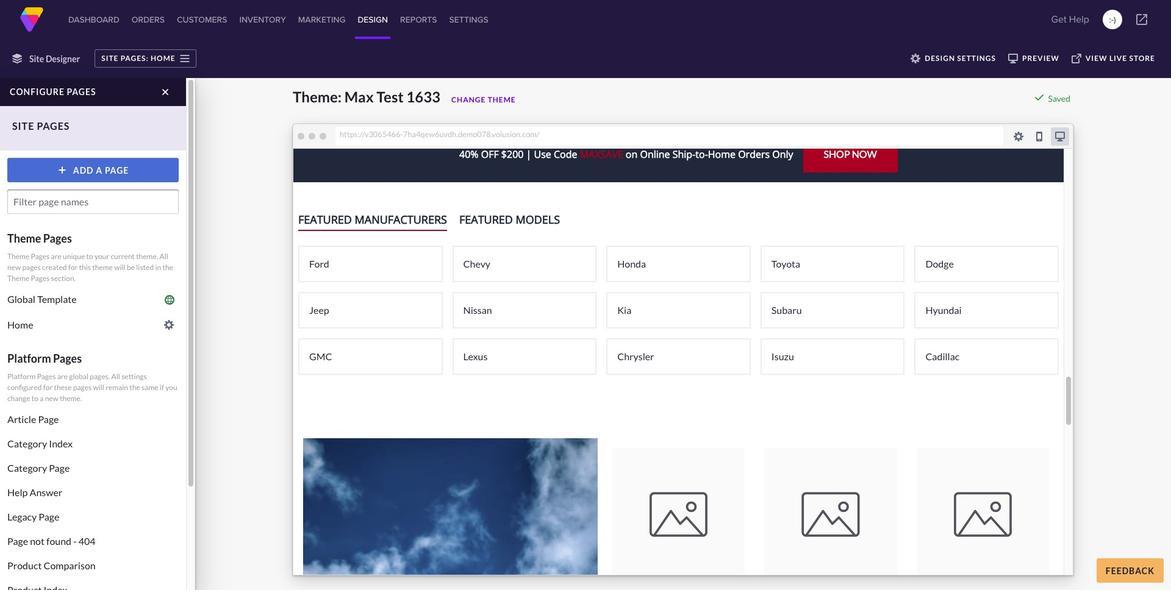 Task type: vqa. For each thing, say whether or not it's contained in the screenshot.
style
no



Task type: describe. For each thing, give the bounding box(es) containing it.
for inside theme pages are unique to your current theme. all new pages created for this theme will be listed in the theme pages section.
[[68, 263, 78, 272]]

test
[[377, 88, 404, 106]]

design settings
[[925, 54, 996, 63]]

get
[[1051, 12, 1067, 26]]

your
[[95, 252, 109, 261]]

category for category index
[[7, 438, 47, 450]]

to inside the platform pages are global pages. all settings configured for these pages will remain the same if you change to a new theme.
[[32, 394, 38, 403]]

add a page
[[73, 165, 129, 175]]

platform pages
[[7, 352, 82, 365]]

inventory
[[239, 13, 286, 26]]

:-)
[[1109, 13, 1116, 26]]

be
[[127, 263, 135, 272]]

customers
[[177, 13, 227, 26]]

orders button
[[129, 0, 167, 39]]

designer
[[46, 53, 80, 64]]

-
[[73, 536, 77, 547]]

sidebar element
[[0, 78, 195, 590]]

pages for theme pages
[[22, 263, 41, 272]]

this
[[79, 263, 91, 272]]

global template
[[7, 293, 77, 305]]

store
[[1129, 54, 1155, 63]]

change
[[7, 394, 30, 403]]

in
[[155, 263, 161, 272]]

help inside list of platform pages menu
[[7, 487, 28, 498]]

max
[[345, 88, 374, 106]]

theme
[[92, 263, 113, 272]]

help answer link
[[3, 481, 183, 505]]

global
[[7, 293, 35, 305]]

get help link
[[1048, 7, 1093, 32]]

a inside the platform pages are global pages. all settings configured for these pages will remain the same if you change to a new theme.
[[40, 394, 44, 403]]

are for platform
[[57, 372, 68, 381]]

view live store
[[1086, 54, 1155, 63]]

theme pages are unique to your current theme. all new pages created for this theme will be listed in the theme pages section.
[[7, 252, 173, 283]]

platform for platform pages are global pages. all settings configured for these pages will remain the same if you change to a new theme.
[[7, 372, 36, 381]]

platform for platform pages
[[7, 352, 51, 365]]

:-) link
[[1103, 10, 1122, 29]]

view
[[1086, 54, 1107, 63]]

theme pages
[[7, 232, 72, 245]]

product comparison
[[7, 560, 96, 572]]

customers button
[[174, 0, 230, 39]]

article page link
[[3, 407, 183, 432]]

pages for platform pages are global pages. all settings configured for these pages will remain the same if you change to a new theme.
[[37, 372, 56, 381]]

orders
[[132, 13, 165, 26]]

inventory button
[[237, 0, 288, 39]]

0 vertical spatial help
[[1069, 12, 1089, 26]]

article
[[7, 414, 36, 425]]

feedback button
[[1097, 559, 1164, 583]]

pages for configure pages
[[67, 87, 96, 97]]

404
[[79, 536, 96, 547]]

settings
[[957, 54, 996, 63]]

category for category page
[[7, 462, 47, 474]]

platform pages are global pages. all settings configured for these pages will remain the same if you change to a new theme.
[[7, 372, 177, 403]]

page not found - 404
[[7, 536, 96, 547]]

remain
[[106, 383, 128, 392]]

article page
[[7, 414, 59, 425]]

design button
[[355, 0, 390, 39]]

theme. inside theme pages are unique to your current theme. all new pages created for this theme will be listed in the theme pages section.
[[136, 252, 158, 261]]

preview
[[1022, 54, 1059, 63]]

site designer
[[29, 53, 80, 64]]

a inside button
[[96, 165, 103, 175]]

settings
[[121, 372, 147, 381]]

if
[[160, 383, 164, 392]]

site pages
[[12, 120, 70, 132]]

category index link
[[3, 432, 183, 456]]

product comparison link
[[3, 554, 183, 578]]

pages for platform pages
[[53, 352, 82, 365]]

configured
[[7, 383, 42, 392]]

not
[[30, 536, 44, 547]]

category index
[[7, 438, 73, 450]]

dashboard image
[[20, 7, 44, 32]]

change
[[451, 95, 486, 104]]

category page
[[7, 462, 70, 474]]

add
[[73, 165, 94, 175]]

answer
[[30, 487, 62, 498]]

legacy
[[7, 511, 37, 523]]

page not found - 404 link
[[3, 529, 183, 554]]

global
[[69, 372, 88, 381]]

pages for platform pages
[[73, 383, 92, 392]]

section.
[[51, 274, 76, 283]]

7ha4qew6uvdh.demo078.volusion.com/
[[403, 129, 540, 139]]

page for article page
[[38, 414, 59, 425]]

design
[[925, 54, 955, 63]]

view live store button
[[1066, 49, 1161, 68]]

comparison
[[44, 560, 96, 572]]

theme:
[[293, 88, 342, 106]]

page for category page
[[49, 462, 70, 474]]



Task type: locate. For each thing, give the bounding box(es) containing it.
1 horizontal spatial for
[[68, 263, 78, 272]]

page right add
[[105, 165, 129, 175]]

pages up created
[[31, 252, 50, 261]]

you
[[165, 383, 177, 392]]

1 horizontal spatial the
[[163, 263, 173, 272]]

will down pages.
[[93, 383, 104, 392]]

saved
[[1048, 93, 1070, 104]]

0 horizontal spatial pages
[[22, 263, 41, 272]]

page left not
[[7, 536, 28, 547]]

listed
[[136, 263, 154, 272]]

category down article
[[7, 438, 47, 450]]

marketing
[[298, 13, 346, 26]]

live
[[1109, 54, 1127, 63]]

1 horizontal spatial will
[[114, 263, 125, 272]]

created
[[42, 263, 67, 272]]

change theme
[[451, 95, 516, 104]]

pages for site pages
[[37, 120, 70, 132]]

pages:
[[121, 54, 149, 63]]

1 vertical spatial theme.
[[60, 394, 82, 403]]

page inside add a page button
[[105, 165, 129, 175]]

0 horizontal spatial the
[[130, 383, 140, 392]]

the inside the platform pages are global pages. all settings configured for these pages will remain the same if you change to a new theme.
[[130, 383, 140, 392]]

preview button
[[1002, 49, 1066, 68]]

1 category from the top
[[7, 438, 47, 450]]

found
[[46, 536, 71, 547]]

pages down created
[[31, 274, 50, 283]]

pages inside the platform pages are global pages. all settings configured for these pages will remain the same if you change to a new theme.
[[73, 383, 92, 392]]

the inside theme pages are unique to your current theme. all new pages created for this theme will be listed in the theme pages section.
[[163, 263, 173, 272]]

all inside theme pages are unique to your current theme. all new pages created for this theme will be listed in the theme pages section.
[[160, 252, 168, 261]]

0 horizontal spatial home
[[7, 319, 33, 331]]

configure
[[10, 87, 65, 97]]

category page link
[[3, 456, 183, 481]]

0 vertical spatial pages
[[22, 263, 41, 272]]

add a page button
[[7, 158, 179, 182]]

theme
[[488, 95, 516, 104], [7, 232, 41, 245], [7, 252, 29, 261], [7, 274, 29, 283]]

are up these
[[57, 372, 68, 381]]

to inside theme pages are unique to your current theme. all new pages created for this theme will be listed in the theme pages section.
[[86, 252, 93, 261]]

0 horizontal spatial all
[[111, 372, 120, 381]]

help
[[1069, 12, 1089, 26], [7, 487, 28, 498]]

1 horizontal spatial help
[[1069, 12, 1089, 26]]

0 horizontal spatial to
[[32, 394, 38, 403]]

0 vertical spatial for
[[68, 263, 78, 272]]

0 horizontal spatial theme.
[[60, 394, 82, 403]]

home link
[[3, 312, 183, 339]]

pages for theme pages
[[43, 232, 72, 245]]

settings button
[[447, 0, 491, 39]]

the
[[163, 263, 173, 272], [130, 383, 140, 392]]

all inside the platform pages are global pages. all settings configured for these pages will remain the same if you change to a new theme.
[[111, 372, 120, 381]]

for down unique
[[68, 263, 78, 272]]

are up created
[[51, 252, 61, 261]]

reports
[[400, 13, 437, 26]]

new inside the platform pages are global pages. all settings configured for these pages will remain the same if you change to a new theme.
[[45, 394, 58, 403]]

1 vertical spatial are
[[57, 372, 68, 381]]

2 platform from the top
[[7, 372, 36, 381]]

0 horizontal spatial help
[[7, 487, 28, 498]]

https://v3065466-
[[340, 129, 403, 139]]

reports button
[[398, 0, 440, 39]]

page up page not found - 404
[[39, 511, 59, 523]]

index
[[49, 438, 73, 450]]

1 horizontal spatial pages
[[73, 383, 92, 392]]

all up remain
[[111, 372, 120, 381]]

pages up global
[[53, 352, 82, 365]]

unique
[[63, 252, 85, 261]]

0 vertical spatial category
[[7, 438, 47, 450]]

0 vertical spatial the
[[163, 263, 173, 272]]

are for theme
[[51, 252, 61, 261]]

0 vertical spatial platform
[[7, 352, 51, 365]]

new down these
[[45, 394, 58, 403]]

1 vertical spatial for
[[43, 383, 53, 392]]

the right in
[[163, 263, 173, 272]]

pages down platform pages
[[37, 372, 56, 381]]

global template link
[[3, 287, 183, 312]]

home inside button
[[151, 54, 175, 63]]

pages for theme pages are unique to your current theme. all new pages created for this theme will be listed in the theme pages section.
[[31, 252, 50, 261]]

0 vertical spatial all
[[160, 252, 168, 261]]

1 platform from the top
[[7, 352, 51, 365]]

0 horizontal spatial for
[[43, 383, 53, 392]]

pages left created
[[22, 263, 41, 272]]

page inside category page link
[[49, 462, 70, 474]]

site inside button
[[101, 54, 119, 63]]

page inside legacy page link
[[39, 511, 59, 523]]

theme. down these
[[60, 394, 82, 403]]

settings
[[449, 13, 488, 26]]

new inside theme pages are unique to your current theme. all new pages created for this theme will be listed in the theme pages section.
[[7, 263, 21, 272]]

0 vertical spatial a
[[96, 165, 103, 175]]

theme. up the listed
[[136, 252, 158, 261]]

1633
[[406, 88, 440, 106]]

list of platform pages menu
[[0, 404, 186, 590]]

0 vertical spatial are
[[51, 252, 61, 261]]

theme: max test 1633
[[293, 88, 440, 106]]

)
[[1114, 13, 1116, 26]]

design
[[358, 13, 388, 26]]

site pages: home
[[101, 54, 175, 63]]

0 vertical spatial will
[[114, 263, 125, 272]]

home
[[151, 54, 175, 63], [7, 319, 33, 331]]

marketing button
[[296, 0, 348, 39]]

1 vertical spatial the
[[130, 383, 140, 392]]

page inside 'page not found - 404' link
[[7, 536, 28, 547]]

1 vertical spatial all
[[111, 372, 120, 381]]

theme. inside the platform pages are global pages. all settings configured for these pages will remain the same if you change to a new theme.
[[60, 394, 82, 403]]

site left designer
[[29, 53, 44, 64]]

saved image
[[1034, 93, 1044, 102]]

site left pages:
[[101, 54, 119, 63]]

1 vertical spatial platform
[[7, 372, 36, 381]]

1 horizontal spatial home
[[151, 54, 175, 63]]

same
[[142, 383, 158, 392]]

pages.
[[90, 372, 110, 381]]

dashboard link
[[66, 0, 122, 39]]

1 horizontal spatial all
[[160, 252, 168, 261]]

page inside article page link
[[38, 414, 59, 425]]

to up this
[[86, 252, 93, 261]]

to down configured
[[32, 394, 38, 403]]

1 vertical spatial will
[[93, 383, 104, 392]]

the down settings
[[130, 383, 140, 392]]

home down global in the left of the page
[[7, 319, 33, 331]]

help up legacy
[[7, 487, 28, 498]]

site down "configure"
[[12, 120, 34, 132]]

home inside list of theme pages menu
[[7, 319, 33, 331]]

pages down global
[[73, 383, 92, 392]]

page down index
[[49, 462, 70, 474]]

these
[[54, 383, 72, 392]]

all up in
[[160, 252, 168, 261]]

1 vertical spatial category
[[7, 462, 47, 474]]

new up global in the left of the page
[[7, 263, 21, 272]]

site for dashboard
[[29, 53, 44, 64]]

1 horizontal spatial new
[[45, 394, 58, 403]]

configure pages
[[10, 87, 96, 97]]

platform
[[7, 352, 51, 365], [7, 372, 36, 381]]

1 vertical spatial help
[[7, 487, 28, 498]]

a
[[96, 165, 103, 175], [40, 394, 44, 403]]

pages down configure pages
[[37, 120, 70, 132]]

0 horizontal spatial will
[[93, 383, 104, 392]]

0 horizontal spatial a
[[40, 394, 44, 403]]

will
[[114, 263, 125, 272], [93, 383, 104, 392]]

1 horizontal spatial theme.
[[136, 252, 158, 261]]

page for legacy page
[[39, 511, 59, 523]]

site pages: home button
[[95, 49, 196, 68]]

list of theme pages menu
[[0, 284, 186, 342]]

pages inside theme pages are unique to your current theme. all new pages created for this theme will be listed in the theme pages section.
[[22, 263, 41, 272]]

home right pages:
[[151, 54, 175, 63]]

site
[[29, 53, 44, 64], [101, 54, 119, 63], [12, 120, 34, 132]]

1 vertical spatial pages
[[73, 383, 92, 392]]

0 vertical spatial theme.
[[136, 252, 158, 261]]

new
[[7, 263, 21, 272], [45, 394, 58, 403]]

for inside the platform pages are global pages. all settings configured for these pages will remain the same if you change to a new theme.
[[43, 383, 53, 392]]

1 vertical spatial to
[[32, 394, 38, 403]]

0 vertical spatial home
[[151, 54, 175, 63]]

feedback
[[1106, 566, 1155, 576]]

category up help answer on the bottom left of page
[[7, 462, 47, 474]]

Filter page names text field
[[7, 190, 179, 214]]

page up category index
[[38, 414, 59, 425]]

site for get help
[[12, 120, 34, 132]]

pages up unique
[[43, 232, 72, 245]]

0 vertical spatial to
[[86, 252, 93, 261]]

a right add
[[96, 165, 103, 175]]

design settings button
[[905, 49, 1002, 68]]

are inside theme pages are unique to your current theme. all new pages created for this theme will be listed in the theme pages section.
[[51, 252, 61, 261]]

1 vertical spatial new
[[45, 394, 58, 403]]

theme.
[[136, 252, 158, 261], [60, 394, 82, 403]]

pages down designer
[[67, 87, 96, 97]]

product
[[7, 560, 42, 572]]

1 vertical spatial a
[[40, 394, 44, 403]]

help answer
[[7, 487, 62, 498]]

a down configured
[[40, 394, 44, 403]]

1 vertical spatial home
[[7, 319, 33, 331]]

platform inside the platform pages are global pages. all settings configured for these pages will remain the same if you change to a new theme.
[[7, 372, 36, 381]]

are inside the platform pages are global pages. all settings configured for these pages will remain the same if you change to a new theme.
[[57, 372, 68, 381]]

1 horizontal spatial to
[[86, 252, 93, 261]]

0 horizontal spatial new
[[7, 263, 21, 272]]

0 vertical spatial new
[[7, 263, 21, 272]]

https://v3065466-7ha4qew6uvdh.demo078.volusion.com/
[[340, 129, 540, 139]]

legacy page link
[[3, 505, 183, 529]]

help right get
[[1069, 12, 1089, 26]]

will left be
[[114, 263, 125, 272]]

:-
[[1109, 13, 1114, 26]]

1 horizontal spatial a
[[96, 165, 103, 175]]

template
[[37, 293, 77, 305]]

pages inside the platform pages are global pages. all settings configured for these pages will remain the same if you change to a new theme.
[[37, 372, 56, 381]]

volusion-logo link
[[20, 7, 44, 32]]

get help
[[1051, 12, 1089, 26]]

will inside theme pages are unique to your current theme. all new pages created for this theme will be listed in the theme pages section.
[[114, 263, 125, 272]]

for left these
[[43, 383, 53, 392]]

dashboard
[[68, 13, 119, 26]]

site inside the sidebar element
[[12, 120, 34, 132]]

2 category from the top
[[7, 462, 47, 474]]

legacy page
[[7, 511, 59, 523]]

current
[[111, 252, 135, 261]]

will inside the platform pages are global pages. all settings configured for these pages will remain the same if you change to a new theme.
[[93, 383, 104, 392]]

pages
[[22, 263, 41, 272], [73, 383, 92, 392]]



